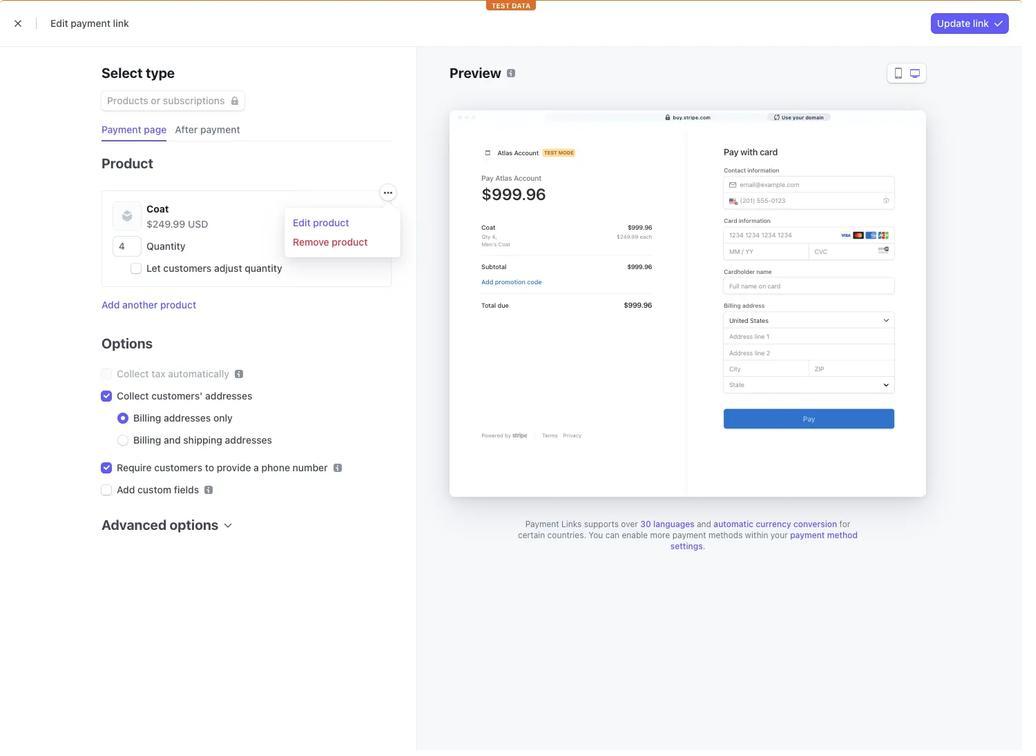 Task type: describe. For each thing, give the bounding box(es) containing it.
enable
[[622, 531, 648, 541]]

edit for edit product
[[293, 217, 311, 229]]

require
[[117, 462, 152, 474]]

a
[[254, 462, 259, 474]]

payment page tab panel
[[91, 142, 397, 555]]

countries.
[[548, 531, 587, 541]]

update
[[937, 17, 971, 29]]

within
[[745, 531, 769, 541]]

payment page button
[[96, 119, 175, 142]]

page
[[144, 124, 167, 135]]

add another product
[[102, 299, 196, 311]]

only
[[213, 412, 233, 424]]

payment inside for certain countries. you can enable more payment methods within your
[[673, 531, 706, 541]]

payment for payment page
[[102, 124, 141, 135]]

billing and shipping addresses
[[133, 435, 272, 446]]

currency
[[756, 520, 792, 530]]

payment link settings tab list
[[96, 119, 392, 142]]

require customers to provide a phone number
[[117, 462, 328, 474]]

billing addresses only
[[133, 412, 233, 424]]

automatically
[[168, 368, 229, 380]]

add custom fields
[[117, 484, 199, 496]]

payment inside payment method settings
[[790, 531, 825, 541]]

tax
[[151, 368, 166, 380]]

automatic currency conversion link
[[714, 520, 837, 530]]

svg image
[[384, 189, 392, 197]]

your inside button
[[793, 114, 804, 120]]

advanced
[[102, 517, 167, 533]]

account
[[65, 15, 103, 26]]

remove
[[293, 236, 329, 248]]

atlas account button
[[14, 11, 117, 30]]

use your domain
[[782, 114, 824, 120]]

adjust
[[214, 263, 242, 274]]

product for remove product
[[332, 236, 368, 248]]

options
[[170, 517, 219, 533]]

after
[[175, 124, 198, 135]]

coat $249.99 usd
[[146, 203, 208, 230]]

provide
[[217, 462, 251, 474]]

phone
[[262, 462, 290, 474]]

number
[[293, 462, 328, 474]]

payment method settings
[[671, 531, 858, 552]]

supports
[[584, 520, 619, 530]]

more
[[650, 531, 670, 541]]

add for add custom fields
[[117, 484, 135, 496]]

advanced options
[[102, 517, 219, 533]]

for
[[840, 520, 851, 530]]

payment page
[[102, 124, 167, 135]]

can
[[606, 531, 620, 541]]

pinned navigation links element
[[14, 200, 138, 272]]

you
[[589, 531, 603, 541]]

let
[[146, 263, 161, 274]]

payment links supports over 30 languages and automatic currency conversion
[[526, 520, 837, 530]]

preview
[[450, 65, 501, 81]]

options
[[102, 336, 153, 352]]

link inside button
[[973, 17, 989, 29]]

collect tax automatically
[[117, 368, 229, 380]]

payment inside button
[[200, 124, 240, 135]]

customers for let
[[163, 263, 212, 274]]

pinned element
[[14, 220, 138, 272]]

or
[[151, 95, 160, 106]]

payment right atlas on the top left of the page
[[71, 17, 111, 29]]

edit for edit payment link
[[50, 17, 68, 29]]

to
[[205, 462, 214, 474]]

payment method settings link
[[671, 531, 858, 552]]

remove product button
[[287, 233, 398, 252]]

remove product
[[293, 236, 368, 248]]

test data
[[492, 43, 531, 51]]

fields
[[174, 484, 199, 496]]

after payment
[[175, 124, 240, 135]]

shipping
[[183, 435, 222, 446]]

update link button
[[932, 13, 1009, 33]]



Task type: vqa. For each thing, say whether or not it's contained in the screenshot.
'Invoices'
no



Task type: locate. For each thing, give the bounding box(es) containing it.
and up .
[[697, 520, 712, 530]]

1 horizontal spatial link
[[973, 17, 989, 29]]

2 link from the left
[[973, 17, 989, 29]]

data
[[512, 43, 531, 51]]

1 link from the left
[[113, 17, 129, 29]]

customers'
[[151, 390, 203, 402]]

addresses
[[205, 390, 252, 402], [164, 412, 211, 424], [225, 435, 272, 446]]

after payment button
[[169, 119, 248, 142]]

test
[[492, 43, 510, 51]]

1 billing from the top
[[133, 412, 161, 424]]

0 vertical spatial your
[[793, 114, 804, 120]]

0 horizontal spatial edit
[[50, 17, 68, 29]]

edit inside button
[[293, 217, 311, 229]]

add down the require
[[117, 484, 135, 496]]

1 vertical spatial customers
[[154, 462, 203, 474]]

Quantity number field
[[113, 237, 141, 256]]

addresses down collect customers' addresses at the bottom of page
[[164, 412, 211, 424]]

0 vertical spatial collect
[[117, 368, 149, 380]]

0 vertical spatial add
[[102, 299, 120, 311]]

billing up the require
[[133, 435, 161, 446]]

payment down conversion
[[790, 531, 825, 541]]

payment
[[71, 17, 111, 29], [200, 124, 240, 135], [673, 531, 706, 541], [790, 531, 825, 541]]

payment right after
[[200, 124, 240, 135]]

0 horizontal spatial your
[[771, 531, 788, 541]]

billing for billing addresses only
[[133, 412, 161, 424]]

collect left tax
[[117, 368, 149, 380]]

0 vertical spatial product
[[313, 217, 349, 229]]

payment for payment links supports over 30 languages and automatic currency conversion
[[526, 520, 559, 530]]

edit product button
[[287, 213, 398, 233]]

1 vertical spatial your
[[771, 531, 788, 541]]

2 collect from the top
[[117, 390, 149, 402]]

1 vertical spatial payment
[[526, 520, 559, 530]]

0 vertical spatial payment
[[102, 124, 141, 135]]

collect for collect customers' addresses
[[117, 390, 149, 402]]

select
[[102, 65, 143, 81]]

select type
[[102, 65, 175, 81]]

methods
[[709, 531, 743, 541]]

and inside payment page tab panel
[[164, 435, 181, 446]]

add inside button
[[102, 299, 120, 311]]

your down automatic currency conversion 'link'
[[771, 531, 788, 541]]

automatic
[[714, 520, 754, 530]]

None search field
[[171, 8, 561, 34]]

core navigation links element
[[8, 61, 141, 178]]

1 vertical spatial billing
[[133, 435, 161, 446]]

conversion
[[794, 520, 837, 530]]

method
[[827, 531, 858, 541]]

product
[[313, 217, 349, 229], [332, 236, 368, 248], [160, 299, 196, 311]]

over
[[621, 520, 638, 530]]

0 horizontal spatial and
[[164, 435, 181, 446]]

0 vertical spatial and
[[164, 435, 181, 446]]

recent element
[[0, 320, 152, 372]]

type
[[146, 65, 175, 81]]

collect left customers'
[[117, 390, 149, 402]]

payment up settings
[[673, 531, 706, 541]]

30 languages link
[[641, 520, 695, 530]]

addresses up only
[[205, 390, 252, 402]]

another
[[122, 299, 158, 311]]

subscriptions
[[163, 95, 225, 106]]

edit payment link
[[50, 17, 129, 29]]

custom
[[138, 484, 172, 496]]

payment down products
[[102, 124, 141, 135]]

links
[[562, 520, 582, 530]]

collect customers' addresses
[[117, 390, 252, 402]]

0 vertical spatial edit
[[50, 17, 68, 29]]

update link
[[937, 17, 989, 29]]

link right 'account'
[[113, 17, 129, 29]]

.
[[703, 542, 706, 552]]

billing for billing and shipping addresses
[[133, 435, 161, 446]]

1 horizontal spatial payment
[[526, 520, 559, 530]]

1 horizontal spatial your
[[793, 114, 804, 120]]

2 billing from the top
[[133, 435, 161, 446]]

product for edit product
[[313, 217, 349, 229]]

usd
[[188, 218, 208, 230]]

edit
[[50, 17, 68, 29], [293, 217, 311, 229]]

customers for require
[[154, 462, 203, 474]]

1 horizontal spatial edit
[[293, 217, 311, 229]]

1 vertical spatial edit
[[293, 217, 311, 229]]

1 horizontal spatial and
[[697, 520, 712, 530]]

product down edit product button
[[332, 236, 368, 248]]

2 vertical spatial addresses
[[225, 435, 272, 446]]

customers up 'fields'
[[154, 462, 203, 474]]

product right another
[[160, 299, 196, 311]]

your
[[793, 114, 804, 120], [771, 531, 788, 541]]

addresses up a
[[225, 435, 272, 446]]

certain
[[518, 531, 545, 541]]

add another product button
[[102, 298, 196, 312]]

link
[[113, 17, 129, 29], [973, 17, 989, 29]]

product up remove product
[[313, 217, 349, 229]]

1 vertical spatial add
[[117, 484, 135, 496]]

add for add another product
[[102, 299, 120, 311]]

use
[[782, 114, 792, 120]]

0 vertical spatial customers
[[163, 263, 212, 274]]

payment up certain
[[526, 520, 559, 530]]

add left another
[[102, 299, 120, 311]]

advanced options button
[[96, 508, 232, 535]]

1 vertical spatial addresses
[[164, 412, 211, 424]]

your right use
[[793, 114, 804, 120]]

30
[[641, 520, 651, 530]]

products
[[107, 95, 148, 106]]

languages
[[654, 520, 695, 530]]

products or subscriptions button
[[102, 88, 244, 111]]

let customers adjust quantity
[[146, 263, 282, 274]]

customers down quantity
[[163, 263, 212, 274]]

buy.stripe.com
[[673, 114, 711, 120]]

collect
[[117, 368, 149, 380], [117, 390, 149, 402]]

and
[[164, 435, 181, 446], [697, 520, 712, 530]]

add
[[102, 299, 120, 311], [117, 484, 135, 496]]

customers
[[163, 263, 212, 274], [154, 462, 203, 474]]

billing
[[133, 412, 161, 424], [133, 435, 161, 446]]

1 collect from the top
[[117, 368, 149, 380]]

1 vertical spatial and
[[697, 520, 712, 530]]

$249.99
[[146, 218, 185, 230]]

product
[[102, 155, 153, 171]]

quantity
[[245, 263, 282, 274]]

payment inside button
[[102, 124, 141, 135]]

product inside payment page tab panel
[[160, 299, 196, 311]]

0 vertical spatial billing
[[133, 412, 161, 424]]

settings
[[671, 542, 703, 552]]

0 horizontal spatial payment
[[102, 124, 141, 135]]

link right the update
[[973, 17, 989, 29]]

use your domain button
[[768, 113, 831, 121]]

for certain countries. you can enable more payment methods within your
[[518, 520, 851, 541]]

billing down customers'
[[133, 412, 161, 424]]

your inside for certain countries. you can enable more payment methods within your
[[771, 531, 788, 541]]

quantity
[[146, 240, 186, 252]]

2 vertical spatial product
[[160, 299, 196, 311]]

products or subscriptions
[[107, 95, 225, 106]]

0 vertical spatial addresses
[[205, 390, 252, 402]]

recent navigation links element
[[0, 300, 152, 372]]

1 vertical spatial product
[[332, 236, 368, 248]]

edit product
[[293, 217, 349, 229]]

0 horizontal spatial link
[[113, 17, 129, 29]]

atlas
[[39, 15, 62, 26]]

collect for collect tax automatically
[[117, 368, 149, 380]]

and down the billing addresses only
[[164, 435, 181, 446]]

coat
[[146, 203, 169, 215]]

atlas account
[[39, 15, 103, 26]]

domain
[[806, 114, 824, 120]]

1 vertical spatial collect
[[117, 390, 149, 402]]



